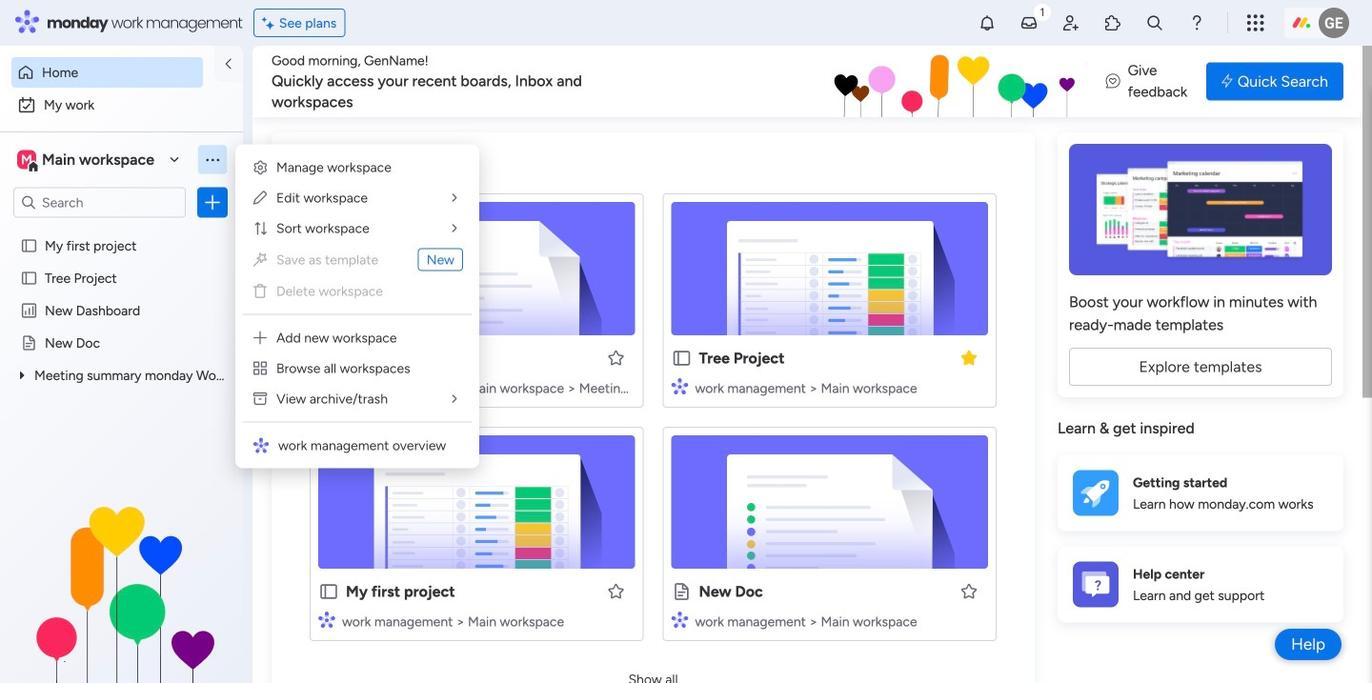 Task type: vqa. For each thing, say whether or not it's contained in the screenshot.
Filter dashboard by text 'search box'
no



Task type: describe. For each thing, give the bounding box(es) containing it.
invite members image
[[1062, 13, 1081, 32]]

0 vertical spatial option
[[11, 57, 203, 88]]

v2 bolt switch image
[[1222, 71, 1233, 92]]

quick search results list box
[[295, 178, 1012, 664]]

1 menu item from the top
[[243, 152, 472, 183]]

1 image
[[1034, 1, 1051, 22]]

browse all workspaces image
[[252, 360, 269, 377]]

8 menu item from the top
[[243, 384, 472, 414]]

options image
[[203, 193, 222, 212]]

v2 user feedback image
[[1106, 71, 1121, 92]]

0 horizontal spatial lottie animation image
[[0, 491, 243, 683]]

products switcher image
[[1247, 13, 1266, 32]]

2 public board image from the top
[[20, 269, 38, 287]]

5 menu item from the top
[[243, 276, 472, 306]]

0 vertical spatial lottie animation image
[[625, 46, 1160, 118]]

search everything image
[[1146, 13, 1165, 32]]

2 vertical spatial option
[[0, 229, 243, 232]]

9 menu item from the top
[[243, 430, 472, 461]]

caret right image
[[20, 369, 28, 382]]

Search in workspace field
[[40, 191, 159, 213]]

remove from favorites image
[[960, 348, 979, 367]]

templates image image
[[1075, 144, 1327, 275]]

getting started element
[[1058, 455, 1344, 531]]

4 menu item from the top
[[243, 244, 472, 276]]

views and tools element
[[762, 1, 1350, 42]]

delete workspace image
[[252, 283, 269, 300]]

2 menu item from the top
[[243, 183, 472, 213]]

7 menu item from the top
[[243, 353, 472, 384]]



Task type: locate. For each thing, give the bounding box(es) containing it.
menu image
[[203, 151, 222, 169]]

notifications image
[[978, 13, 997, 32]]

add to favorites image
[[607, 582, 626, 601], [960, 582, 979, 601]]

update feed image
[[1020, 13, 1039, 32]]

workspace selection element
[[13, 145, 164, 175]]

add to favorites image
[[607, 348, 626, 367]]

help image
[[1188, 13, 1207, 32]]

close recently visited image
[[295, 155, 317, 178]]

lottie animation element
[[625, 46, 1160, 118], [0, 491, 243, 683]]

help center element
[[1058, 547, 1344, 623]]

1 public board image from the top
[[20, 237, 38, 255]]

6 menu item from the top
[[243, 323, 472, 353]]

0 vertical spatial lottie animation element
[[625, 46, 1160, 118]]

genname eric image
[[1319, 8, 1350, 38]]

public dashboard image
[[20, 302, 38, 320]]

public board image
[[20, 237, 38, 255], [20, 269, 38, 287]]

view archive/trash image
[[446, 390, 463, 407]]

1 vertical spatial option
[[11, 90, 232, 120]]

menu item
[[243, 152, 472, 183], [243, 183, 472, 213], [243, 213, 472, 244], [243, 244, 472, 276], [243, 276, 472, 306], [243, 323, 472, 353], [243, 353, 472, 384], [243, 384, 472, 414], [243, 430, 472, 461]]

1 vertical spatial public board image
[[20, 269, 38, 287]]

edit workspace image
[[446, 189, 463, 206]]

3 menu item from the top
[[243, 213, 472, 244]]

1 vertical spatial lottie animation image
[[0, 491, 243, 683]]

0 horizontal spatial add to favorites image
[[607, 582, 626, 601]]

component image
[[318, 378, 336, 395]]

2 add to favorites image from the left
[[960, 582, 979, 601]]

add new workspace image
[[252, 329, 269, 346]]

1 add to favorites image from the left
[[607, 582, 626, 601]]

1 horizontal spatial lottie animation image
[[625, 46, 1160, 118]]

monday marketplace image
[[1104, 13, 1123, 32]]

option
[[11, 57, 203, 88], [11, 90, 232, 120], [0, 229, 243, 232]]

see plans image
[[262, 12, 279, 34]]

manage workspace image
[[252, 159, 269, 176]]

1 vertical spatial lottie animation element
[[0, 491, 243, 683]]

1 horizontal spatial lottie animation element
[[625, 46, 1160, 118]]

0 vertical spatial public board image
[[20, 237, 38, 255]]

list box
[[0, 226, 250, 649]]

0 horizontal spatial lottie animation element
[[0, 491, 243, 683]]

1 horizontal spatial add to favorites image
[[960, 582, 979, 601]]

public board image
[[20, 334, 38, 352], [318, 348, 339, 369], [671, 348, 692, 369], [318, 581, 339, 602], [671, 581, 692, 602]]

menu menu
[[243, 152, 472, 461]]

sort workspace image
[[446, 220, 463, 237]]

save as template image
[[252, 251, 269, 268]]

lottie animation image
[[625, 46, 1160, 118], [0, 491, 243, 683]]



